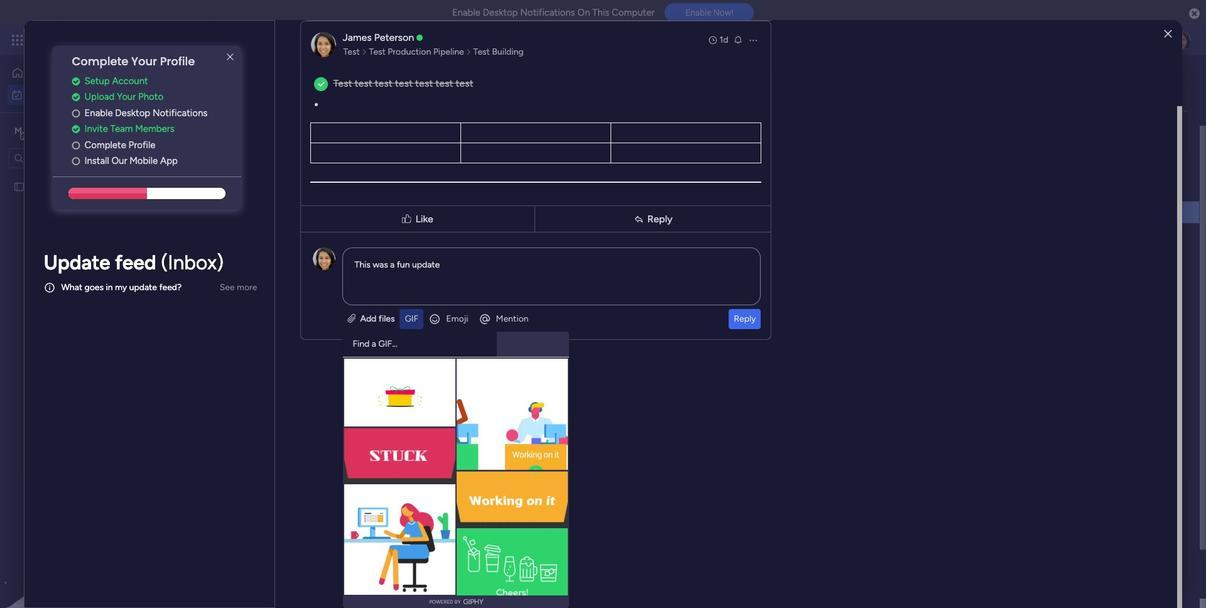 Task type: locate. For each thing, give the bounding box(es) containing it.
0 vertical spatial notifications
[[520, 7, 575, 18]]

items
[[374, 130, 396, 141], [267, 253, 288, 264], [286, 298, 308, 309], [259, 389, 281, 400]]

circle o image
[[72, 109, 80, 118], [72, 141, 80, 150]]

Find a GIF... text field
[[343, 332, 497, 357]]

enable
[[452, 7, 481, 18], [686, 8, 712, 18], [84, 107, 113, 119]]

1 vertical spatial test production pipeline
[[640, 209, 728, 218]]

work up complete your profile
[[102, 33, 124, 47]]

your up setup account link
[[131, 53, 157, 69]]

without a date /
[[212, 430, 308, 446]]

0 horizontal spatial test building
[[204, 207, 254, 218]]

1 horizontal spatial production
[[658, 209, 698, 218]]

building down enable desktop notifications on this computer
[[492, 46, 524, 57]]

desktop up test building link
[[483, 7, 518, 18]]

james peterson link
[[343, 31, 414, 43]]

/ for this week / 0 items
[[270, 295, 276, 310]]

0 vertical spatial this
[[592, 7, 609, 18]]

add files
[[358, 314, 395, 324]]

workspace selection element
[[12, 123, 105, 140]]

week right next
[[240, 340, 269, 356]]

enable now! button
[[665, 3, 754, 22]]

1 circle o image from the top
[[72, 109, 80, 118]]

2 circle o image from the top
[[72, 141, 80, 150]]

done
[[352, 130, 372, 141]]

0 vertical spatial update
[[412, 259, 440, 270]]

0 horizontal spatial pipeline
[[433, 46, 464, 57]]

monday work management
[[56, 33, 195, 47]]

setup account link
[[72, 74, 242, 88]]

see inside "button"
[[220, 35, 235, 45]]

1 horizontal spatial update
[[412, 259, 440, 270]]

past
[[212, 182, 236, 197]]

on
[[578, 7, 590, 18]]

see
[[220, 35, 235, 45], [220, 282, 235, 293]]

0 vertical spatial week
[[237, 295, 267, 310]]

now!
[[714, 8, 733, 18]]

week for this
[[237, 295, 267, 310]]

1 vertical spatial work
[[42, 89, 61, 100]]

building down past
[[223, 207, 254, 218]]

building
[[492, 46, 524, 57], [223, 207, 254, 218]]

1 vertical spatial reply
[[734, 314, 756, 324]]

work down home
[[42, 89, 61, 100]]

week
[[237, 295, 267, 310], [240, 340, 269, 356]]

1 vertical spatial profile
[[129, 139, 155, 151]]

test
[[355, 77, 372, 89], [375, 77, 393, 89], [395, 77, 413, 89], [415, 77, 433, 89], [435, 77, 453, 89], [456, 77, 473, 89]]

notifications
[[520, 7, 575, 18], [153, 107, 208, 119]]

0 vertical spatial building
[[492, 46, 524, 57]]

see up dapulse x slim image
[[220, 35, 235, 45]]

/ left 1
[[275, 182, 281, 197]]

0 vertical spatial 0
[[259, 253, 265, 264]]

check circle image left setup
[[72, 77, 80, 86]]

a left date
[[259, 430, 267, 446]]

production down group in the top of the page
[[658, 209, 698, 218]]

1 vertical spatial check circle image
[[72, 93, 80, 102]]

1d
[[720, 35, 728, 45]]

add
[[360, 314, 377, 324]]

james peterson image
[[1171, 30, 1191, 50]]

0 right 'today'
[[259, 253, 265, 264]]

0 horizontal spatial test production pipeline
[[369, 46, 464, 57]]

computer
[[612, 7, 655, 18]]

work
[[102, 33, 124, 47], [42, 89, 61, 100]]

None search field
[[185, 126, 303, 146]]

check circle image inside setup account link
[[72, 77, 80, 86]]

slider arrow image
[[362, 46, 367, 58], [466, 46, 472, 58]]

1 test from the left
[[355, 77, 372, 89]]

2 slider arrow image from the left
[[466, 46, 472, 58]]

circle o image inside complete profile 'link'
[[72, 141, 80, 150]]

see for see more
[[220, 282, 235, 293]]

today / 0 items
[[212, 249, 288, 265]]

powered by giphy
[[429, 598, 484, 606]]

0 vertical spatial pipeline
[[433, 46, 464, 57]]

0 horizontal spatial slider arrow image
[[362, 46, 367, 58]]

test production pipeline
[[369, 46, 464, 57], [640, 209, 728, 218]]

james
[[343, 31, 372, 43]]

option
[[0, 175, 160, 178]]

enable desktop notifications on this computer
[[452, 7, 655, 18]]

0 vertical spatial circle o image
[[72, 109, 80, 118]]

my
[[115, 282, 127, 293]]

0 horizontal spatial reply
[[647, 213, 673, 225]]

1 horizontal spatial pipeline
[[700, 209, 728, 218]]

monday
[[56, 33, 99, 47]]

test link
[[341, 46, 362, 58]]

test building link
[[472, 46, 526, 58]]

powered
[[429, 599, 453, 605]]

0
[[259, 253, 265, 264], [279, 298, 284, 309], [252, 389, 257, 400]]

1 vertical spatial production
[[658, 209, 698, 218]]

desktop for enable desktop notifications
[[115, 107, 150, 119]]

0 horizontal spatial notifications
[[153, 107, 208, 119]]

like button
[[304, 200, 532, 238]]

profile inside 'link'
[[129, 139, 155, 151]]

0 vertical spatial test building
[[473, 46, 524, 57]]

1 vertical spatial week
[[240, 340, 269, 356]]

1 vertical spatial complete
[[84, 139, 126, 151]]

update
[[412, 259, 440, 270], [129, 282, 157, 293]]

4 test from the left
[[415, 77, 433, 89]]

week down more
[[237, 295, 267, 310]]

/
[[275, 182, 281, 197], [250, 249, 256, 265], [270, 295, 276, 310], [272, 340, 278, 356], [299, 430, 305, 446]]

more
[[237, 282, 257, 293]]

pipeline
[[433, 46, 464, 57], [700, 209, 728, 218]]

1 horizontal spatial test production pipeline
[[640, 209, 728, 218]]

1 horizontal spatial work
[[102, 33, 124, 47]]

1 horizontal spatial test building
[[473, 46, 524, 57]]

2 see from the top
[[220, 282, 235, 293]]

1 vertical spatial desktop
[[115, 107, 150, 119]]

0 horizontal spatial production
[[388, 46, 431, 57]]

update
[[44, 251, 110, 274]]

see inside button
[[220, 282, 235, 293]]

2 check circle image from the top
[[72, 93, 80, 102]]

account
[[112, 75, 148, 87]]

update right fun
[[412, 259, 440, 270]]

1 vertical spatial a
[[259, 430, 267, 446]]

options image
[[749, 35, 759, 45]]

desktop up the invite team members
[[115, 107, 150, 119]]

upload your photo
[[84, 91, 163, 103]]

notifications left the on
[[520, 7, 575, 18]]

test building inside test building link
[[473, 46, 524, 57]]

enable for enable desktop notifications on this computer
[[452, 7, 481, 18]]

0 horizontal spatial desktop
[[115, 107, 150, 119]]

circle o image up check circle icon
[[72, 109, 80, 118]]

work
[[222, 73, 273, 101]]

enable now!
[[686, 8, 733, 18]]

2 vertical spatial 0
[[252, 389, 257, 400]]

0 horizontal spatial my
[[28, 89, 40, 100]]

dates
[[239, 182, 272, 197]]

1d link
[[708, 34, 728, 46]]

invite team members link
[[72, 122, 242, 136]]

1 horizontal spatial my
[[188, 73, 217, 101]]

1 vertical spatial building
[[223, 207, 254, 218]]

home button
[[8, 63, 135, 83]]

main workspace
[[29, 125, 103, 137]]

1 horizontal spatial this
[[592, 7, 609, 18]]

circle o image inside enable desktop notifications link
[[72, 109, 80, 118]]

2 horizontal spatial 0
[[279, 298, 284, 309]]

in
[[106, 282, 113, 293]]

items inside today / 0 items
[[267, 253, 288, 264]]

test production pipeline down peterson
[[369, 46, 464, 57]]

1 vertical spatial reply button
[[729, 309, 761, 329]]

lottie animation image
[[0, 481, 160, 608]]

0 vertical spatial profile
[[160, 53, 195, 69]]

1
[[284, 185, 287, 196]]

1 vertical spatial 0
[[279, 298, 284, 309]]

check circle image
[[72, 77, 80, 86], [72, 93, 80, 102]]

enable for enable desktop notifications
[[84, 107, 113, 119]]

workspace
[[53, 125, 103, 137]]

profile up mobile
[[129, 139, 155, 151]]

0 vertical spatial check circle image
[[72, 77, 80, 86]]

/ up 0 items
[[272, 340, 278, 356]]

my down home
[[28, 89, 40, 100]]

enable down upload
[[84, 107, 113, 119]]

profile down the management
[[160, 53, 195, 69]]

enable inside "button"
[[686, 8, 712, 18]]

1 vertical spatial see
[[220, 282, 235, 293]]

complete
[[72, 53, 128, 69], [84, 139, 126, 151]]

check circle image left upload
[[72, 93, 80, 102]]

0 vertical spatial desktop
[[483, 7, 518, 18]]

next
[[212, 340, 237, 356]]

1 horizontal spatial a
[[390, 259, 395, 270]]

complete up install
[[84, 139, 126, 151]]

production down peterson
[[388, 46, 431, 57]]

circle o image down workspace
[[72, 141, 80, 150]]

1 vertical spatial circle o image
[[72, 141, 80, 150]]

by
[[455, 599, 461, 605]]

0 horizontal spatial update
[[129, 282, 157, 293]]

test production pipeline down group in the top of the page
[[640, 209, 728, 218]]

update right my at the top
[[129, 282, 157, 293]]

2 horizontal spatial enable
[[686, 8, 712, 18]]

work inside button
[[42, 89, 61, 100]]

1 vertical spatial this
[[212, 295, 234, 310]]

0 down today / 0 items
[[279, 298, 284, 309]]

enable left 'now!'
[[686, 8, 712, 18]]

dapulse attachment image
[[348, 314, 356, 324]]

1 vertical spatial test building
[[204, 207, 254, 218]]

invite team members
[[84, 123, 175, 135]]

1 horizontal spatial desktop
[[483, 7, 518, 18]]

this right the on
[[592, 7, 609, 18]]

0 inside today / 0 items
[[259, 253, 265, 264]]

what goes in my update feed?
[[61, 282, 182, 293]]

0 horizontal spatial work
[[42, 89, 61, 100]]

1 horizontal spatial notifications
[[520, 7, 575, 18]]

1 see from the top
[[220, 35, 235, 45]]

1 vertical spatial notifications
[[153, 107, 208, 119]]

notifications down upload your photo link
[[153, 107, 208, 119]]

items inside this week / 0 items
[[286, 298, 308, 309]]

0 vertical spatial production
[[388, 46, 431, 57]]

/ for past dates / 1 item
[[275, 182, 281, 197]]

1 vertical spatial update
[[129, 282, 157, 293]]

fun
[[397, 259, 410, 270]]

my work
[[28, 89, 61, 100]]

1 check circle image from the top
[[72, 77, 80, 86]]

1 horizontal spatial enable
[[452, 7, 481, 18]]

0 horizontal spatial a
[[259, 430, 267, 446]]

close image
[[1165, 29, 1172, 39]]

0 horizontal spatial 0
[[252, 389, 257, 400]]

1 horizontal spatial profile
[[160, 53, 195, 69]]

my
[[188, 73, 217, 101], [28, 89, 40, 100]]

check circle image inside upload your photo link
[[72, 93, 80, 102]]

1 horizontal spatial 0
[[259, 253, 265, 264]]

complete inside 'link'
[[84, 139, 126, 151]]

test test test test test test test
[[333, 77, 473, 89]]

0 items
[[252, 389, 281, 400]]

/ right see more button
[[270, 295, 276, 310]]

work for monday
[[102, 33, 124, 47]]

0 vertical spatial work
[[102, 33, 124, 47]]

this
[[592, 7, 609, 18], [212, 295, 234, 310]]

0 horizontal spatial enable
[[84, 107, 113, 119]]

a left fun
[[390, 259, 395, 270]]

0 vertical spatial your
[[131, 53, 157, 69]]

enable up test building link
[[452, 7, 481, 18]]

1 vertical spatial pipeline
[[700, 209, 728, 218]]

0 vertical spatial complete
[[72, 53, 128, 69]]

0 vertical spatial see
[[220, 35, 235, 45]]

this down see more
[[212, 295, 234, 310]]

feed?
[[159, 282, 182, 293]]

see more
[[220, 282, 257, 293]]

my for my work
[[188, 73, 217, 101]]

Search in workspace field
[[26, 151, 105, 165]]

my left work
[[188, 73, 217, 101]]

0 horizontal spatial profile
[[129, 139, 155, 151]]

1 vertical spatial your
[[117, 91, 136, 103]]

complete up setup
[[72, 53, 128, 69]]

desktop for enable desktop notifications on this computer
[[483, 7, 518, 18]]

circle o image
[[72, 157, 80, 166]]

3 test from the left
[[395, 77, 413, 89]]

see left more
[[220, 282, 235, 293]]

0 up without a date /
[[252, 389, 257, 400]]

notifications for enable desktop notifications
[[153, 107, 208, 119]]

1 horizontal spatial slider arrow image
[[466, 46, 472, 58]]

your down the account
[[117, 91, 136, 103]]

my inside my work button
[[28, 89, 40, 100]]



Task type: describe. For each thing, give the bounding box(es) containing it.
public board image
[[13, 181, 25, 193]]

setup account
[[84, 75, 148, 87]]

see plans
[[220, 35, 258, 45]]

search image
[[288, 131, 298, 141]]

upload your photo link
[[72, 90, 242, 104]]

1 horizontal spatial building
[[492, 46, 524, 57]]

update feed (inbox)
[[44, 251, 224, 274]]

customize button
[[401, 126, 468, 146]]

my work button
[[8, 85, 135, 105]]

0 vertical spatial test production pipeline
[[369, 46, 464, 57]]

enable desktop notifications link
[[72, 106, 242, 120]]

test production pipeline link
[[367, 46, 466, 58]]

update for fun
[[412, 259, 440, 270]]

0 inside this week / 0 items
[[279, 298, 284, 309]]

item
[[289, 185, 307, 196]]

complete profile
[[84, 139, 155, 151]]

circle o image for enable
[[72, 109, 80, 118]]

0 vertical spatial reply
[[647, 213, 673, 225]]

lottie animation element
[[0, 481, 160, 608]]

complete for complete your profile
[[72, 53, 128, 69]]

members
[[135, 123, 175, 135]]

gif
[[405, 314, 419, 324]]

/ right 'today'
[[250, 249, 256, 265]]

enable desktop notifications
[[84, 107, 208, 119]]

enable for enable now!
[[686, 8, 712, 18]]

install
[[84, 155, 109, 167]]

check circle image
[[72, 125, 80, 134]]

test list box
[[0, 173, 160, 367]]

mention button
[[473, 309, 534, 329]]

date
[[270, 430, 296, 446]]

﻿this was a fun update
[[355, 259, 440, 270]]

complete for complete profile
[[84, 139, 126, 151]]

our
[[111, 155, 127, 167]]

this week / 0 items
[[212, 295, 308, 310]]

dapulse x slim image
[[223, 50, 238, 65]]

home
[[29, 67, 53, 78]]

team
[[110, 123, 133, 135]]

what
[[61, 282, 82, 293]]

notifications for enable desktop notifications on this computer
[[520, 7, 575, 18]]

circle o image for complete
[[72, 141, 80, 150]]

0 vertical spatial reply button
[[538, 209, 769, 229]]

setup
[[84, 75, 110, 87]]

feed
[[115, 251, 156, 274]]

your for profile
[[131, 53, 157, 69]]

gif button
[[400, 309, 424, 329]]

see plans button
[[203, 31, 263, 50]]

dapulse close image
[[1189, 8, 1200, 20]]

﻿this
[[355, 259, 371, 270]]

reminder image
[[733, 35, 744, 45]]

like
[[416, 213, 433, 225]]

group
[[660, 181, 685, 192]]

my for my work
[[28, 89, 40, 100]]

goes
[[85, 282, 104, 293]]

6 test from the left
[[456, 77, 473, 89]]

customize
[[421, 130, 463, 141]]

0 vertical spatial a
[[390, 259, 395, 270]]

see for see plans
[[220, 35, 235, 45]]

update for my
[[129, 282, 157, 293]]

0 horizontal spatial building
[[223, 207, 254, 218]]

m
[[14, 125, 22, 136]]

workspace image
[[12, 124, 25, 138]]

check circle image for setup
[[72, 77, 80, 86]]

/ for next week /
[[272, 340, 278, 356]]

0 horizontal spatial this
[[212, 295, 234, 310]]

invite
[[84, 123, 108, 135]]

today
[[212, 249, 247, 265]]

install our mobile app
[[84, 155, 178, 167]]

check circle image for upload
[[72, 93, 80, 102]]

without
[[212, 430, 256, 446]]

5 test from the left
[[435, 77, 453, 89]]

complete profile link
[[72, 138, 242, 152]]

select product image
[[11, 34, 24, 46]]

emoji
[[446, 314, 468, 324]]

my work
[[188, 73, 273, 101]]

1 horizontal spatial reply
[[734, 314, 756, 324]]

/ right date
[[299, 430, 305, 446]]

next week /
[[212, 340, 281, 356]]

peterson
[[374, 31, 414, 43]]

management
[[127, 33, 195, 47]]

hide
[[331, 130, 350, 141]]

upload
[[84, 91, 115, 103]]

mention
[[496, 314, 529, 324]]

1 slider arrow image from the left
[[362, 46, 367, 58]]

test inside list box
[[30, 181, 46, 192]]

main
[[29, 125, 51, 137]]

past dates / 1 item
[[212, 182, 307, 197]]

install our mobile app link
[[72, 154, 242, 168]]

see more button
[[215, 278, 262, 298]]

your for photo
[[117, 91, 136, 103]]

james peterson
[[343, 31, 414, 43]]

photo
[[138, 91, 163, 103]]

was
[[373, 259, 388, 270]]

Filter dashboard by text search field
[[185, 126, 303, 146]]

week for next
[[240, 340, 269, 356]]

work for my
[[42, 89, 61, 100]]

app
[[160, 155, 178, 167]]

emoji button
[[424, 309, 473, 329]]

plans
[[237, 35, 258, 45]]

files
[[379, 314, 395, 324]]

giphy
[[463, 598, 484, 606]]

2 test from the left
[[375, 77, 393, 89]]

(inbox)
[[161, 251, 224, 274]]



Task type: vqa. For each thing, say whether or not it's contained in the screenshot.
STAKEHODERS to the bottom
no



